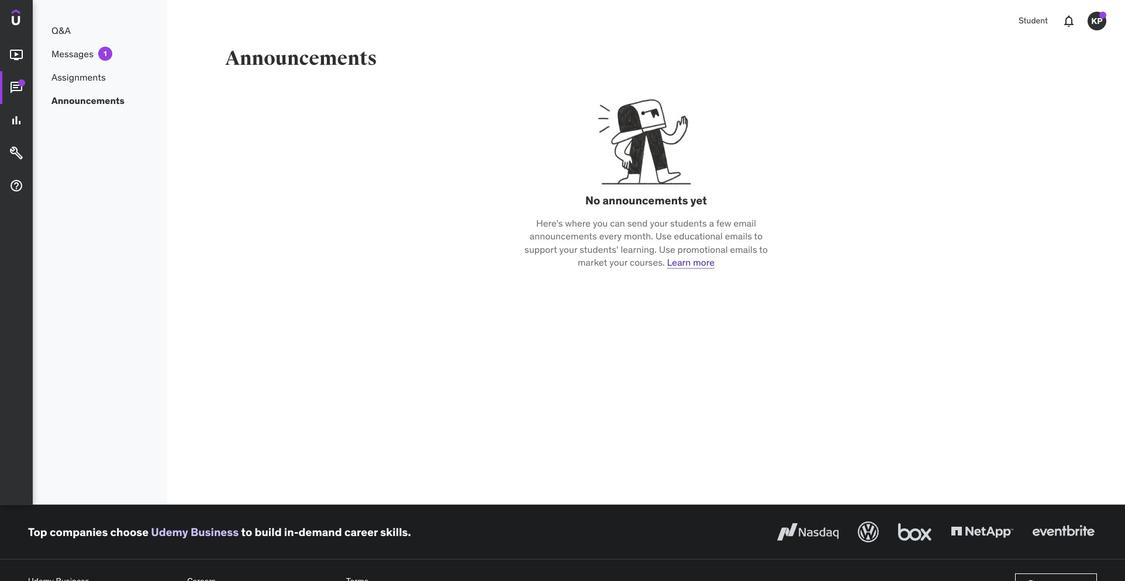 Task type: vqa. For each thing, say whether or not it's contained in the screenshot.
Complete
no



Task type: locate. For each thing, give the bounding box(es) containing it.
0 horizontal spatial your
[[559, 244, 577, 255]]

1 medium image from the top
[[9, 81, 23, 95]]

2 medium image from the top
[[9, 114, 23, 128]]

0 vertical spatial to
[[754, 231, 763, 242]]

2 vertical spatial to
[[241, 525, 252, 540]]

medium image
[[9, 81, 23, 95], [9, 114, 23, 128], [9, 179, 23, 193]]

0 vertical spatial use
[[656, 231, 672, 242]]

your right support
[[559, 244, 577, 255]]

0 vertical spatial announcements
[[225, 46, 377, 71]]

1 vertical spatial announcements
[[530, 231, 597, 242]]

top
[[28, 525, 47, 540]]

0 vertical spatial your
[[650, 217, 668, 229]]

announcements
[[225, 46, 377, 71], [51, 95, 124, 106]]

month.
[[624, 231, 653, 242]]

netapp image
[[949, 520, 1016, 546]]

eventbrite image
[[1030, 520, 1097, 546]]

choose
[[110, 525, 149, 540]]

announcements up the send
[[603, 194, 688, 208]]

to
[[754, 231, 763, 242], [759, 244, 768, 255], [241, 525, 252, 540]]

you
[[593, 217, 608, 229]]

few
[[716, 217, 731, 229]]

learning.
[[621, 244, 657, 255]]

1 horizontal spatial announcements
[[225, 46, 377, 71]]

1 vertical spatial medium image
[[9, 146, 23, 160]]

1 vertical spatial use
[[659, 244, 675, 255]]

use
[[656, 231, 672, 242], [659, 244, 675, 255]]

your right the send
[[650, 217, 668, 229]]

kp link
[[1083, 7, 1111, 35]]

1 horizontal spatial your
[[610, 257, 628, 268]]

send
[[627, 217, 648, 229]]

business
[[191, 525, 239, 540]]

0 vertical spatial medium image
[[9, 81, 23, 95]]

kp
[[1091, 16, 1103, 26]]

udemy business link
[[151, 525, 239, 540]]

2 medium image from the top
[[9, 146, 23, 160]]

companies
[[50, 525, 108, 540]]

medium image
[[9, 48, 23, 62], [9, 146, 23, 160]]

emails
[[725, 231, 752, 242], [730, 244, 757, 255]]

announcements link
[[33, 89, 167, 112]]

support
[[525, 244, 557, 255]]

1 horizontal spatial announcements
[[603, 194, 688, 208]]

more
[[693, 257, 715, 268]]

student
[[1019, 15, 1048, 26]]

promotional
[[678, 244, 728, 255]]

0 vertical spatial medium image
[[9, 48, 23, 62]]

0 horizontal spatial announcements
[[51, 95, 124, 106]]

here's where you can send your students a few email announcements every month. use educational emails to support your students' learning. use promotional emails to market your courses.
[[525, 217, 768, 268]]

udemy
[[151, 525, 188, 540]]

2 vertical spatial medium image
[[9, 179, 23, 193]]

use up learn
[[659, 244, 675, 255]]

3 medium image from the top
[[9, 179, 23, 193]]

career
[[344, 525, 378, 540]]

1 vertical spatial emails
[[730, 244, 757, 255]]

announcements down here's
[[530, 231, 597, 242]]

1
[[104, 49, 107, 58]]

1 vertical spatial your
[[559, 244, 577, 255]]

1 vertical spatial medium image
[[9, 114, 23, 128]]

top companies choose udemy business to build in-demand career skills.
[[28, 525, 411, 540]]

you have alerts image
[[1099, 12, 1106, 19]]

use right month.
[[656, 231, 672, 242]]

your down students'
[[610, 257, 628, 268]]

1 medium image from the top
[[9, 48, 23, 62]]

market
[[578, 257, 607, 268]]

a
[[709, 217, 714, 229]]

demand
[[299, 525, 342, 540]]

your
[[650, 217, 668, 229], [559, 244, 577, 255], [610, 257, 628, 268]]

no
[[585, 194, 600, 208]]

0 horizontal spatial announcements
[[530, 231, 597, 242]]

announcements
[[603, 194, 688, 208], [530, 231, 597, 242]]

yet
[[691, 194, 707, 208]]



Task type: describe. For each thing, give the bounding box(es) containing it.
box image
[[895, 520, 934, 546]]

1 vertical spatial to
[[759, 244, 768, 255]]

can
[[610, 217, 625, 229]]

build
[[255, 525, 282, 540]]

learn
[[667, 257, 691, 268]]

learn more
[[667, 257, 715, 268]]

q&a link
[[33, 19, 167, 42]]

where
[[565, 217, 591, 229]]

0 vertical spatial announcements
[[603, 194, 688, 208]]

here's
[[536, 217, 563, 229]]

2 vertical spatial your
[[610, 257, 628, 268]]

nasdaq image
[[774, 520, 842, 546]]

notifications image
[[1062, 14, 1076, 28]]

messages
[[51, 48, 94, 60]]

announcements inside here's where you can send your students a few email announcements every month. use educational emails to support your students' learning. use promotional emails to market your courses.
[[530, 231, 597, 242]]

no announcements yet
[[585, 194, 707, 208]]

educational
[[674, 231, 723, 242]]

student link
[[1012, 7, 1055, 35]]

assignments link
[[33, 65, 167, 89]]

0 vertical spatial emails
[[725, 231, 752, 242]]

students'
[[580, 244, 618, 255]]

students
[[670, 217, 707, 229]]

2 horizontal spatial your
[[650, 217, 668, 229]]

q&a
[[51, 24, 71, 36]]

every
[[599, 231, 622, 242]]

in-
[[284, 525, 299, 540]]

courses.
[[630, 257, 665, 268]]

udemy image
[[12, 9, 65, 29]]

volkswagen image
[[856, 520, 881, 546]]

1 vertical spatial announcements
[[51, 95, 124, 106]]

assignments
[[51, 71, 106, 83]]

learn more link
[[667, 257, 715, 268]]

skills.
[[380, 525, 411, 540]]

email
[[734, 217, 756, 229]]

small image
[[1025, 580, 1037, 582]]



